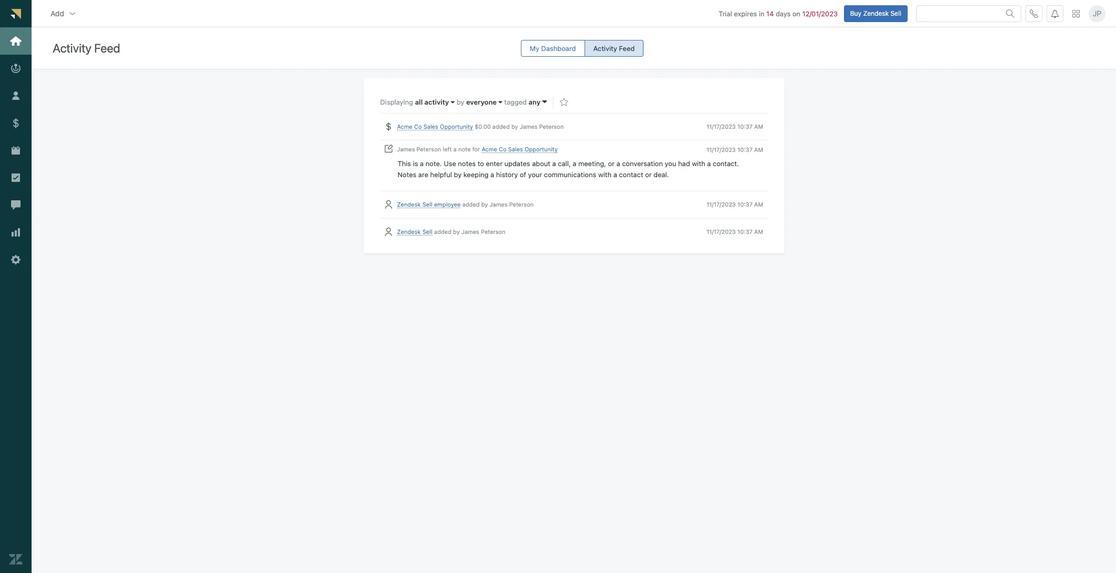 Task type: vqa. For each thing, say whether or not it's contained in the screenshot.
Add your team within 'BUTTON'
no



Task type: locate. For each thing, give the bounding box(es) containing it.
peterson down zendesk sell employee added by james peterson
[[481, 228, 506, 235]]

by down 'keeping'
[[482, 201, 488, 208]]

am for peterson
[[755, 201, 764, 208]]

1 horizontal spatial or
[[646, 171, 652, 179]]

co up enter
[[499, 146, 507, 153]]

2 10:37 from the top
[[738, 146, 753, 153]]

a
[[454, 146, 457, 153], [420, 160, 424, 168], [553, 160, 556, 168], [573, 160, 577, 168], [617, 160, 621, 168], [708, 160, 711, 168], [491, 171, 495, 179], [614, 171, 618, 179]]

4 am from the top
[[755, 228, 764, 235]]

1 horizontal spatial acme
[[482, 146, 498, 153]]

communications
[[544, 171, 597, 179]]

zendesk for zendesk sell employee added by james peterson
[[397, 201, 421, 208]]

or down conversation
[[646, 171, 652, 179]]

zendesk image
[[9, 554, 23, 567]]

your
[[528, 171, 543, 179]]

sell for zendesk sell added by james peterson
[[423, 228, 433, 235]]

co down all
[[414, 123, 422, 130]]

zendesk sell employee added by james peterson
[[397, 201, 534, 208]]

sales
[[424, 123, 439, 130], [508, 146, 523, 153]]

1 vertical spatial acme co sales opportunity link
[[482, 146, 558, 153]]

to
[[478, 160, 484, 168]]

this is a note. use notes to enter updates about a call, a meeting, or a conversation you had with a contact. notes are helpful by keeping a history of your communications with a contact or deal.
[[398, 160, 741, 179]]

a up contact on the top
[[617, 160, 621, 168]]

1 vertical spatial or
[[646, 171, 652, 179]]

1 horizontal spatial added
[[463, 201, 480, 208]]

activity
[[53, 41, 92, 56], [594, 44, 618, 52]]

with
[[692, 160, 706, 168], [599, 171, 612, 179]]

zendesk right buy on the right top
[[864, 9, 889, 17]]

0 vertical spatial zendesk
[[864, 9, 889, 17]]

added
[[493, 123, 510, 130], [463, 201, 480, 208], [434, 228, 452, 235]]

acme
[[397, 123, 413, 130], [482, 146, 498, 153]]

0 vertical spatial co
[[414, 123, 422, 130]]

buy zendesk sell
[[851, 9, 902, 17]]

2 11/17/2023 10:37 am from the top
[[707, 146, 764, 153]]

note.
[[426, 160, 442, 168]]

2 vertical spatial zendesk
[[397, 228, 421, 235]]

1 vertical spatial acme
[[482, 146, 498, 153]]

james peterson left a note for acme co sales opportunity
[[397, 146, 558, 153]]

0 horizontal spatial activity
[[53, 41, 92, 56]]

on
[[793, 9, 801, 18]]

added right the $0.00 at the top left of page
[[493, 123, 510, 130]]

1 horizontal spatial caret down image
[[499, 99, 503, 106]]

4 11/17/2023 10:37 am from the top
[[707, 228, 764, 235]]

added right employee
[[463, 201, 480, 208]]

left
[[443, 146, 452, 153]]

acme down displaying
[[397, 123, 413, 130]]

buy zendesk sell button
[[844, 5, 908, 22]]

0 vertical spatial with
[[692, 160, 706, 168]]

3 11/17/2023 10:37 am from the top
[[707, 201, 764, 208]]

0 horizontal spatial co
[[414, 123, 422, 130]]

history
[[496, 171, 518, 179]]

sell down zendesk sell employee link
[[423, 228, 433, 235]]

1 vertical spatial with
[[599, 171, 612, 179]]

sales up updates
[[508, 146, 523, 153]]

in
[[759, 9, 765, 18]]

2 horizontal spatial added
[[493, 123, 510, 130]]

jp
[[1094, 9, 1102, 18]]

all activity link
[[415, 98, 455, 106]]

2 vertical spatial sell
[[423, 228, 433, 235]]

buy
[[851, 9, 862, 17]]

bell image
[[1052, 9, 1060, 18]]

activity feed
[[53, 41, 120, 56], [594, 44, 635, 52]]

with right had
[[692, 160, 706, 168]]

by left everyone
[[457, 98, 465, 106]]

11/17/2023 10:37 am for peterson
[[707, 201, 764, 208]]

2 11/17/2023 from the top
[[707, 146, 736, 153]]

of
[[520, 171, 527, 179]]

zendesk down zendesk sell employee link
[[397, 228, 421, 235]]

0 vertical spatial sell
[[891, 9, 902, 17]]

peterson up note. in the left of the page
[[417, 146, 441, 153]]

opportunity
[[440, 123, 473, 130], [525, 146, 558, 153]]

or right meeting,
[[608, 160, 615, 168]]

employee
[[434, 201, 461, 208]]

acme right for
[[482, 146, 498, 153]]

3 am from the top
[[755, 201, 764, 208]]

notes
[[398, 171, 417, 179]]

0 horizontal spatial feed
[[94, 41, 120, 56]]

about
[[533, 160, 551, 168]]

caret down image for any
[[543, 97, 547, 106]]

peterson down of
[[510, 201, 534, 208]]

with down meeting,
[[599, 171, 612, 179]]

0 horizontal spatial caret down image
[[451, 99, 455, 106]]

sell right buy on the right top
[[891, 9, 902, 17]]

0 horizontal spatial sales
[[424, 123, 439, 130]]

a left contact on the top
[[614, 171, 618, 179]]

contact
[[619, 171, 644, 179]]

1 horizontal spatial co
[[499, 146, 507, 153]]

0 vertical spatial or
[[608, 160, 615, 168]]

1 vertical spatial added
[[463, 201, 480, 208]]

any
[[529, 98, 541, 106]]

0 horizontal spatial opportunity
[[440, 123, 473, 130]]

acme co sales opportunity link up updates
[[482, 146, 558, 153]]

sell inside button
[[891, 9, 902, 17]]

14
[[767, 9, 774, 18]]

0 vertical spatial added
[[493, 123, 510, 130]]

caret down image right any
[[543, 97, 547, 106]]

1 vertical spatial sell
[[423, 201, 433, 208]]

11/17/2023 10:37 am for acme
[[707, 146, 764, 153]]

zendesk products image
[[1073, 10, 1081, 17]]

0 horizontal spatial added
[[434, 228, 452, 235]]

zendesk up the zendesk sell link
[[397, 201, 421, 208]]

3 11/17/2023 from the top
[[707, 201, 736, 208]]

1 11/17/2023 10:37 am from the top
[[707, 123, 764, 130]]

caret down image right activity
[[451, 99, 455, 106]]

sales down "all activity"
[[424, 123, 439, 130]]

calls image
[[1031, 9, 1039, 18]]

zendesk
[[864, 9, 889, 17], [397, 201, 421, 208], [397, 228, 421, 235]]

call,
[[558, 160, 571, 168]]

trial expires in 14 days on 12/01/2023
[[719, 9, 838, 18]]

for
[[473, 146, 480, 153]]

0 horizontal spatial acme co sales opportunity link
[[397, 123, 473, 131]]

0 horizontal spatial acme
[[397, 123, 413, 130]]

opportunity up note
[[440, 123, 473, 130]]

2 horizontal spatial caret down image
[[543, 97, 547, 106]]

search image
[[1007, 9, 1015, 18]]

activity
[[425, 98, 449, 106]]

am
[[755, 123, 764, 130], [755, 146, 764, 153], [755, 201, 764, 208], [755, 228, 764, 235]]

sell
[[891, 9, 902, 17], [423, 201, 433, 208], [423, 228, 433, 235]]

my
[[530, 44, 540, 52]]

am for by
[[755, 123, 764, 130]]

3 10:37 from the top
[[738, 201, 753, 208]]

1 10:37 from the top
[[738, 123, 753, 130]]

1 11/17/2023 from the top
[[707, 123, 736, 130]]

$0.00
[[475, 123, 491, 130]]

caret down image
[[543, 97, 547, 106], [451, 99, 455, 106], [499, 99, 503, 106]]

keeping
[[464, 171, 489, 179]]

activity down chevron down image
[[53, 41, 92, 56]]

10:37 for acme
[[738, 146, 753, 153]]

acme co sales opportunity link
[[397, 123, 473, 131], [482, 146, 558, 153]]

opportunity up about
[[525, 146, 558, 153]]

by
[[457, 98, 465, 106], [512, 123, 518, 130], [454, 171, 462, 179], [482, 201, 488, 208], [453, 228, 460, 235]]

11/17/2023 10:37 am
[[707, 123, 764, 130], [707, 146, 764, 153], [707, 201, 764, 208], [707, 228, 764, 235]]

sell for zendesk sell employee added by james peterson
[[423, 201, 433, 208]]

dashboard
[[542, 44, 576, 52]]

1 vertical spatial zendesk
[[397, 201, 421, 208]]

caret down image left tagged
[[499, 99, 503, 106]]

a right the left on the left top of the page
[[454, 146, 457, 153]]

1 horizontal spatial with
[[692, 160, 706, 168]]

1 am from the top
[[755, 123, 764, 130]]

acme co sales opportunity link down 'all activity' link
[[397, 123, 473, 131]]

added down employee
[[434, 228, 452, 235]]

11/17/2023
[[707, 123, 736, 130], [707, 146, 736, 153], [707, 201, 736, 208], [707, 228, 736, 235]]

co
[[414, 123, 422, 130], [499, 146, 507, 153]]

by down use
[[454, 171, 462, 179]]

10:37
[[738, 123, 753, 130], [738, 146, 753, 153], [738, 201, 753, 208], [738, 228, 753, 235]]

zendesk for zendesk sell added by james peterson
[[397, 228, 421, 235]]

1 horizontal spatial feed
[[619, 44, 635, 52]]

11/17/2023 for acme
[[707, 146, 736, 153]]

2 am from the top
[[755, 146, 764, 153]]

trial
[[719, 9, 733, 18]]

1 vertical spatial sales
[[508, 146, 523, 153]]

or
[[608, 160, 615, 168], [646, 171, 652, 179]]

deal.
[[654, 171, 670, 179]]

1 vertical spatial opportunity
[[525, 146, 558, 153]]

conversation
[[623, 160, 663, 168]]

james
[[520, 123, 538, 130], [397, 146, 415, 153], [490, 201, 508, 208], [462, 228, 480, 235]]

you
[[665, 160, 677, 168]]

sell left employee
[[423, 201, 433, 208]]

0 vertical spatial opportunity
[[440, 123, 473, 130]]

feed
[[94, 41, 120, 56], [619, 44, 635, 52]]

activity right "dashboard"
[[594, 44, 618, 52]]

peterson
[[540, 123, 564, 130], [417, 146, 441, 153], [510, 201, 534, 208], [481, 228, 506, 235]]

james down history
[[490, 201, 508, 208]]

are
[[419, 171, 429, 179]]



Task type: describe. For each thing, give the bounding box(es) containing it.
zendesk sell employee link
[[397, 201, 461, 209]]

note
[[459, 146, 471, 153]]

notes
[[458, 160, 476, 168]]

0 horizontal spatial with
[[599, 171, 612, 179]]

acme co sales opportunity $0.00 added by james peterson
[[397, 123, 564, 130]]

1 vertical spatial co
[[499, 146, 507, 153]]

by down tagged
[[512, 123, 518, 130]]

days
[[776, 9, 791, 18]]

james down zendesk sell employee added by james peterson
[[462, 228, 480, 235]]

caret down image for everyone
[[499, 99, 503, 106]]

caret down image inside 'all activity' link
[[451, 99, 455, 106]]

my dashboard link
[[521, 40, 585, 57]]

james down any
[[520, 123, 538, 130]]

zendesk sell link
[[397, 228, 433, 236]]

by down zendesk sell employee added by james peterson
[[453, 228, 460, 235]]

everyone
[[467, 98, 497, 106]]

1 horizontal spatial acme co sales opportunity link
[[482, 146, 558, 153]]

chevron down image
[[68, 9, 77, 18]]

a right is
[[420, 160, 424, 168]]

add button
[[42, 3, 85, 24]]

by inside this is a note. use notes to enter updates about a call, a meeting, or a conversation you had with a contact. notes are helpful by keeping a history of your communications with a contact or deal.
[[454, 171, 462, 179]]

0 vertical spatial sales
[[424, 123, 439, 130]]

this
[[398, 160, 411, 168]]

is
[[413, 160, 418, 168]]

11/17/2023 10:37 am for by
[[707, 123, 764, 130]]

0 vertical spatial acme
[[397, 123, 413, 130]]

1 horizontal spatial activity feed
[[594, 44, 635, 52]]

0 horizontal spatial activity feed
[[53, 41, 120, 56]]

jp button
[[1090, 5, 1106, 22]]

a right call,
[[573, 160, 577, 168]]

my dashboard
[[530, 44, 576, 52]]

10:37 for peterson
[[738, 201, 753, 208]]

12/01/2023
[[803, 9, 838, 18]]

activity feed link
[[585, 40, 644, 57]]

displaying
[[380, 98, 415, 106]]

notes image
[[385, 145, 393, 153]]

1 horizontal spatial opportunity
[[525, 146, 558, 153]]

peterson down any
[[540, 123, 564, 130]]

expires
[[735, 9, 758, 18]]

a down enter
[[491, 171, 495, 179]]

helpful
[[431, 171, 452, 179]]

use
[[444, 160, 456, 168]]

11/17/2023 for by
[[707, 123, 736, 130]]

2 vertical spatial added
[[434, 228, 452, 235]]

meeting,
[[579, 160, 607, 168]]

a left call,
[[553, 160, 556, 168]]

4 11/17/2023 from the top
[[707, 228, 736, 235]]

contact.
[[713, 160, 740, 168]]

1 horizontal spatial sales
[[508, 146, 523, 153]]

11/17/2023 for peterson
[[707, 201, 736, 208]]

feed inside the 'activity feed' link
[[619, 44, 635, 52]]

1 horizontal spatial activity
[[594, 44, 618, 52]]

am for acme
[[755, 146, 764, 153]]

0 horizontal spatial or
[[608, 160, 615, 168]]

a left the contact.
[[708, 160, 711, 168]]

enter
[[486, 160, 503, 168]]

add
[[51, 9, 64, 18]]

zendesk sell added by james peterson
[[397, 228, 506, 235]]

4 10:37 from the top
[[738, 228, 753, 235]]

james up this
[[397, 146, 415, 153]]

all
[[415, 98, 423, 106]]

zendesk inside button
[[864, 9, 889, 17]]

all activity
[[415, 98, 449, 106]]

0 vertical spatial acme co sales opportunity link
[[397, 123, 473, 131]]

updates
[[505, 160, 531, 168]]

tagged
[[505, 98, 527, 106]]

had
[[679, 160, 691, 168]]

10:37 for by
[[738, 123, 753, 130]]



